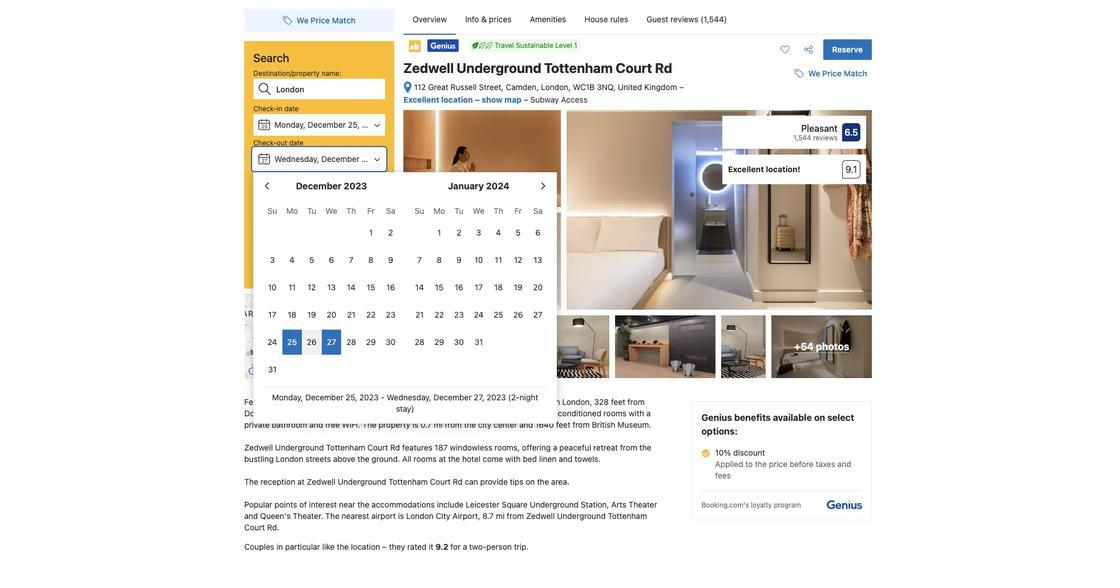 Task type: vqa. For each thing, say whether or not it's contained in the screenshot.
What'S Not Included
no



Task type: describe. For each thing, give the bounding box(es) containing it.
check- for in
[[253, 104, 277, 113]]

interest
[[309, 500, 337, 510]]

underground down area.
[[530, 500, 579, 510]]

28 for 28 december 2023 checkbox
[[346, 337, 356, 347]]

like
[[322, 542, 335, 552]]

arts
[[611, 500, 627, 510]]

rules
[[610, 14, 628, 24]]

1 horizontal spatial a
[[553, 443, 557, 453]]

30 for 30 january 2024 option
[[454, 337, 464, 347]]

0 horizontal spatial hotel
[[462, 454, 481, 464]]

2024
[[486, 181, 510, 191]]

0 horizontal spatial night
[[261, 173, 277, 181]]

near
[[339, 500, 355, 510]]

12 December 2023 checkbox
[[302, 275, 322, 300]]

rated pleasant element
[[728, 122, 838, 135]]

zedwell up interest in the bottom left of the page
[[307, 477, 336, 487]]

11 January 2024 checkbox
[[489, 248, 508, 273]]

leicester
[[466, 500, 500, 510]]

15 December 2023 checkbox
[[361, 275, 381, 300]]

we up apartments
[[326, 206, 337, 216]]

overview link
[[403, 5, 456, 34]]

search section
[[240, 0, 557, 424]]

0 horizontal spatial 3-
[[281, 397, 290, 407]]

21 January 2024 checkbox
[[410, 302, 429, 328]]

7 December 2023 checkbox
[[341, 248, 361, 273]]

1 for december 2023
[[369, 228, 373, 237]]

rated
[[407, 542, 427, 552]]

4 for 4 option
[[496, 228, 501, 237]]

2 December 2023 checkbox
[[381, 220, 401, 245]]

apartments
[[315, 216, 351, 225]]

above
[[333, 454, 355, 464]]

2-
[[253, 173, 261, 181]]

we up pleasant
[[809, 69, 820, 78]]

10 for 10 option on the left
[[475, 255, 483, 265]]

kingdom
[[644, 82, 677, 92]]

from up property
[[362, 409, 379, 418]]

december down the wednesday, december 27, 2023
[[296, 181, 342, 191]]

and left 984
[[312, 409, 326, 418]]

17 January 2024 checkbox
[[469, 275, 489, 300]]

info
[[465, 14, 479, 24]]

7 January 2024 checkbox
[[410, 248, 429, 273]]

24 for the 24 january 2024 checkbox
[[474, 310, 484, 320]]

court up 0.7
[[422, 409, 443, 418]]

fees
[[715, 471, 731, 481]]

night inside monday, december 25, 2023 - wednesday, december 27, 2023 (2-night stay)
[[520, 393, 538, 402]]

december up road. in the bottom left of the page
[[434, 393, 472, 402]]

private
[[244, 420, 270, 430]]

29 December 2023 checkbox
[[361, 330, 381, 355]]

19 December 2023 checkbox
[[302, 302, 322, 328]]

0 horizontal spatial theater
[[281, 409, 310, 418]]

couples
[[244, 542, 274, 552]]

tottenham down arts
[[608, 511, 647, 521]]

the down 'museum.'
[[640, 443, 651, 453]]

airport
[[371, 511, 396, 521]]

great
[[428, 82, 449, 92]]

1 vertical spatial rooms
[[414, 454, 437, 464]]

wednesday, december 27, 2023
[[275, 154, 394, 164]]

destination/property name:
[[253, 69, 341, 78]]

20 for 20 option
[[533, 283, 543, 292]]

excellent location!
[[728, 164, 800, 174]]

11 for the 11 december 2023 option
[[288, 283, 296, 292]]

27 for the 27 option
[[533, 310, 543, 320]]

19 for 19 january 2024 option
[[514, 283, 523, 292]]

featuring
[[244, 397, 279, 407]]

taxes
[[816, 459, 835, 469]]

the right like
[[337, 542, 349, 552]]

29 for '29' checkbox
[[366, 337, 376, 347]]

tips
[[510, 477, 524, 487]]

property
[[379, 420, 410, 430]]

29 January 2024 checkbox
[[429, 330, 449, 355]]

su for december
[[268, 206, 277, 216]]

22 December 2023 checkbox
[[361, 302, 381, 328]]

su for january
[[415, 206, 424, 216]]

features
[[402, 443, 433, 453]]

2023 for monday, december 25, 2023 - wednesday, december 27, 2023 (2-night stay)
[[359, 393, 379, 402]]

booking.com's
[[702, 501, 749, 510]]

1 vertical spatial feet
[[345, 409, 359, 418]]

underground up streets
[[275, 443, 324, 453]]

th for 2024
[[494, 206, 503, 216]]

reception
[[260, 477, 295, 487]]

towels.
[[575, 454, 601, 464]]

2 for december 2023
[[388, 228, 393, 237]]

london, inside featuring 3-star accommodations, zedwell underground tottenham court rd is set in london, 328 feet from dominion theater and 984 feet from tottenham court road. the 3-star hotel has air-conditioned rooms with a private bathroom and free wifi. the property is 0.7 mi from the city center and 1640 feet from british museum. zedwell underground tottenham court rd features 187 windowless rooms, offering a peaceful retreat from the bustling london streets above the ground. all rooms at the hotel come with bed linen and towels. the reception at zedwell underground tottenham court rd can provide tips on the area. popular points of interest near the accommodations include leicester square underground station, arts theater and queen's theater. the nearest airport is london city airport, 8.7 mi from zedwell underground tottenham court rd.
[[562, 397, 592, 407]]

15 January 2024 checkbox
[[429, 275, 449, 300]]

underground down "station,"
[[557, 511, 606, 521]]

1 vertical spatial 17
[[268, 310, 276, 320]]

& inside "search" section
[[308, 216, 313, 225]]

the left city
[[464, 420, 476, 430]]

0 vertical spatial search
[[253, 51, 289, 64]]

and inside 10% discount applied to the price before taxes and fees
[[838, 459, 851, 469]]

wifi.
[[342, 420, 360, 430]]

rooms,
[[495, 443, 520, 453]]

21 December 2023 checkbox
[[341, 302, 361, 328]]

the down interest in the bottom left of the page
[[325, 511, 339, 521]]

5 for 5 january 2024 checkbox
[[516, 228, 521, 237]]

reserve
[[832, 45, 863, 54]]

24 for 24 option
[[268, 337, 277, 347]]

6.5
[[845, 127, 858, 138]]

0 horizontal spatial at
[[298, 477, 305, 487]]

1 horizontal spatial we price match
[[809, 69, 867, 78]]

1 horizontal spatial at
[[439, 454, 446, 464]]

15 for 15 option
[[435, 283, 444, 292]]

entire homes & apartments
[[264, 216, 351, 225]]

price
[[769, 459, 788, 469]]

entire
[[264, 216, 282, 225]]

1,544
[[794, 134, 811, 142]]

benefits
[[734, 413, 771, 423]]

grid for january
[[410, 200, 548, 355]]

6 January 2024 checkbox
[[528, 220, 548, 245]]

22 for 22 december 2023 option
[[366, 310, 376, 320]]

0 vertical spatial feet
[[611, 397, 626, 407]]

windowless
[[450, 443, 492, 453]]

0 vertical spatial mi
[[434, 420, 443, 430]]

station,
[[581, 500, 609, 510]]

2 for january 2024
[[457, 228, 461, 237]]

underground up 0.7
[[405, 397, 454, 407]]

th for 2023
[[346, 206, 356, 216]]

guest reviews (1,544) link
[[638, 5, 736, 34]]

2 vertical spatial feet
[[556, 420, 571, 430]]

fr for 2023
[[367, 206, 375, 216]]

15 for 15 checkbox
[[367, 283, 375, 292]]

1 January 2024 checkbox
[[429, 220, 449, 245]]

january
[[448, 181, 484, 191]]

-
[[381, 393, 385, 402]]

9.1
[[846, 164, 857, 175]]

1 December 2023 checkbox
[[361, 220, 381, 245]]

8 for 8 december 2023 option
[[369, 255, 374, 265]]

from down square
[[507, 511, 524, 521]]

out
[[277, 139, 287, 147]]

tottenham up road. in the bottom left of the page
[[456, 397, 495, 407]]

united
[[618, 82, 642, 92]]

guest reviews (1,544)
[[647, 14, 727, 24]]

accommodations
[[372, 500, 435, 510]]

couples in particular like the location – they rated it 9.2 for a two-person trip.
[[244, 542, 529, 552]]

streets
[[306, 454, 331, 464]]

the up city
[[468, 409, 483, 418]]

mo for december
[[286, 206, 298, 216]]

points
[[275, 500, 297, 510]]

area.
[[551, 477, 570, 487]]

1 horizontal spatial we price match button
[[790, 63, 872, 84]]

3 for 3 option
[[270, 255, 275, 265]]

dominion
[[244, 409, 279, 418]]

map inside "search" section
[[329, 342, 345, 351]]

program
[[774, 501, 801, 510]]

court up united
[[616, 60, 652, 76]]

27 cell
[[322, 328, 341, 355]]

26 for 26 'option'
[[307, 337, 317, 347]]

9 for the 9 january 2024 checkbox
[[457, 255, 462, 265]]

search inside button
[[305, 256, 334, 267]]

28 for 28 checkbox
[[415, 337, 425, 347]]

0 vertical spatial 27,
[[362, 154, 372, 164]]

guest
[[647, 14, 668, 24]]

(1,544)
[[701, 14, 727, 24]]

it
[[429, 542, 434, 552]]

the left area.
[[537, 477, 549, 487]]

0 horizontal spatial london
[[276, 454, 303, 464]]

2 horizontal spatial a
[[646, 409, 651, 418]]

grid for december
[[263, 200, 401, 382]]

december 2023
[[296, 181, 367, 191]]

particular
[[285, 542, 320, 552]]

british
[[592, 420, 615, 430]]

3nq,
[[597, 82, 616, 92]]

7 for 7 january 2024 option
[[417, 255, 422, 265]]

show
[[482, 95, 503, 104]]

12 January 2024 checkbox
[[508, 248, 528, 273]]

subway
[[530, 95, 559, 104]]

& inside 'link'
[[481, 14, 487, 24]]

1 horizontal spatial hotel
[[510, 409, 528, 418]]

20 January 2024 checkbox
[[528, 275, 548, 300]]

– left they
[[382, 542, 387, 552]]

city
[[478, 420, 492, 430]]

2 horizontal spatial 1
[[574, 41, 577, 50]]

5 December 2023 checkbox
[[302, 248, 322, 273]]

0 vertical spatial 25
[[261, 123, 268, 130]]

19 for 19 december 2023 "checkbox"
[[308, 310, 316, 320]]

6 for 6 january 2024 checkbox
[[536, 228, 541, 237]]

we up 'destination/property name:'
[[297, 15, 309, 25]]

8 January 2024 checkbox
[[429, 248, 449, 273]]

street,
[[479, 82, 504, 92]]

1 horizontal spatial theater
[[629, 500, 657, 510]]

25 December 2023 checkbox
[[282, 330, 302, 355]]

30 for 30 december 2023 option
[[386, 337, 396, 347]]

date for check-out date
[[289, 139, 304, 147]]

1 horizontal spatial star
[[493, 409, 507, 418]]

2 vertical spatial is
[[398, 511, 404, 521]]

30 January 2024 checkbox
[[449, 330, 469, 355]]

the right above
[[358, 454, 369, 464]]

mo for january
[[434, 206, 445, 216]]

january 2024
[[448, 181, 510, 191]]

options:
[[702, 426, 738, 437]]

1 for january 2024
[[438, 228, 441, 237]]

26 January 2024 checkbox
[[508, 302, 528, 328]]

underground up street,
[[457, 60, 541, 76]]

photos
[[816, 341, 849, 353]]

0 vertical spatial with
[[629, 409, 644, 418]]

zedwell up bustling
[[244, 443, 273, 453]]

23 December 2023 checkbox
[[381, 302, 401, 328]]

has
[[530, 409, 543, 418]]

and left free at the bottom left
[[309, 420, 323, 430]]

center
[[494, 420, 517, 430]]

sa for 2024
[[533, 206, 543, 216]]

bustling
[[244, 454, 274, 464]]

rd left can on the bottom left of the page
[[453, 477, 463, 487]]

from up 'museum.'
[[628, 397, 645, 407]]

1 vertical spatial is
[[412, 420, 418, 430]]

sustainable
[[516, 41, 554, 50]]

20 December 2023 checkbox
[[322, 302, 341, 328]]

– right the kingdom
[[679, 82, 684, 92]]

16 for 16 december 2023 option
[[386, 283, 395, 292]]

4 for 4 december 2023 checkbox
[[290, 255, 295, 265]]

stay
[[279, 173, 292, 181]]

0 horizontal spatial wednesday,
[[275, 154, 319, 164]]

zedwell up 112
[[403, 60, 454, 76]]

price inside "search" section
[[311, 15, 330, 25]]

rd up ground.
[[390, 443, 400, 453]]

zedwell underground tottenham court rd
[[403, 60, 672, 76]]

0 horizontal spatial 27
[[261, 158, 268, 164]]

the up nearest
[[358, 500, 369, 510]]

29 for 29 option
[[434, 337, 444, 347]]

112
[[414, 82, 426, 92]]

0 vertical spatial reviews
[[671, 14, 699, 24]]

19 January 2024 checkbox
[[508, 275, 528, 300]]

0 vertical spatial 12
[[514, 255, 522, 265]]

pleasant 1,544 reviews
[[794, 123, 838, 142]]

31 for 31 checkbox
[[268, 365, 277, 374]]

amenities link
[[521, 5, 575, 34]]

city
[[436, 511, 450, 521]]

we price match inside "search" section
[[297, 15, 356, 25]]

0 vertical spatial 17
[[475, 283, 483, 292]]

monday, december 25, 2023
[[275, 120, 381, 130]]

2 vertical spatial a
[[463, 542, 467, 552]]

before
[[790, 459, 814, 469]]

1 vertical spatial mi
[[496, 511, 505, 521]]

scored 9.1 element
[[842, 160, 861, 179]]

wc1b
[[573, 82, 595, 92]]

museum.
[[618, 420, 651, 430]]

court left rd.
[[244, 523, 265, 533]]

21 for 21 december 2023 checkbox
[[347, 310, 355, 320]]

1 horizontal spatial excellent
[[728, 164, 764, 174]]

0 horizontal spatial location
[[351, 542, 380, 552]]

2023 for wednesday, december 27, 2023
[[374, 154, 394, 164]]

27 December 2023 checkbox
[[322, 330, 341, 355]]

0 vertical spatial star
[[290, 397, 304, 407]]

tottenham up property
[[381, 409, 420, 418]]

from down conditioned
[[573, 420, 590, 430]]

from down road. in the bottom left of the page
[[445, 420, 462, 430]]

destination/property
[[253, 69, 320, 78]]

zedwell up property
[[374, 397, 403, 407]]

tottenham up above
[[326, 443, 365, 453]]

rd.
[[267, 523, 279, 533]]



Task type: locate. For each thing, give the bounding box(es) containing it.
0 vertical spatial 11
[[495, 255, 502, 265]]

6 inside 6 january 2024 checkbox
[[536, 228, 541, 237]]

18 January 2024 checkbox
[[489, 275, 508, 300]]

10
[[475, 255, 483, 265], [268, 283, 277, 292]]

30 December 2023 checkbox
[[381, 330, 401, 355]]

22 right 21 checkbox
[[435, 310, 444, 320]]

tottenham
[[544, 60, 613, 76], [456, 397, 495, 407], [381, 409, 420, 418], [326, 443, 365, 453], [389, 477, 428, 487], [608, 511, 647, 521]]

2 sa from the left
[[533, 206, 543, 216]]

camden,
[[506, 82, 539, 92]]

0 vertical spatial match
[[332, 15, 356, 25]]

1 su from the left
[[268, 206, 277, 216]]

27 inside option
[[533, 310, 543, 320]]

24 right 23 january 2024 checkbox
[[474, 310, 484, 320]]

19 inside option
[[514, 283, 523, 292]]

the right to
[[755, 459, 767, 469]]

23 for 23 january 2024 checkbox
[[454, 310, 464, 320]]

fr for 2024
[[515, 206, 522, 216]]

1 vertical spatial london
[[406, 511, 434, 521]]

court up include
[[430, 477, 451, 487]]

0 vertical spatial excellent
[[403, 95, 439, 104]]

1 16 from the left
[[386, 283, 395, 292]]

with down rooms,
[[505, 454, 521, 464]]

27, inside monday, december 25, 2023 - wednesday, december 27, 2023 (2-night stay)
[[474, 393, 485, 402]]

1 vertical spatial theater
[[629, 500, 657, 510]]

excellent location – show map button
[[403, 95, 524, 104]]

in for couples in particular like the location – they rated it 9.2 for a two-person trip.
[[277, 542, 283, 552]]

8 right 7 january 2024 option
[[437, 255, 442, 265]]

2 mo from the left
[[434, 206, 445, 216]]

and down peaceful
[[559, 454, 573, 464]]

1 vertical spatial match
[[844, 69, 867, 78]]

december up the wednesday, december 27, 2023
[[308, 120, 346, 130]]

3 January 2024 checkbox
[[469, 220, 489, 245]]

th up apartments
[[346, 206, 356, 216]]

rooms down features at the bottom of page
[[414, 454, 437, 464]]

on inside genius benefits available on select options:
[[814, 413, 825, 423]]

trip.
[[514, 542, 529, 552]]

1 vertical spatial 6
[[329, 255, 334, 265]]

28 January 2024 checkbox
[[410, 330, 429, 355]]

15 inside checkbox
[[367, 283, 375, 292]]

26 December 2023 checkbox
[[302, 330, 322, 355]]

29 inside checkbox
[[366, 337, 376, 347]]

25 for 25 checkbox
[[494, 310, 503, 320]]

25 inside checkbox
[[494, 310, 503, 320]]

we price match button up the name:
[[278, 10, 360, 31]]

26
[[513, 310, 523, 320], [307, 337, 317, 347]]

&
[[481, 14, 487, 24], [308, 216, 313, 225]]

1 horizontal spatial sa
[[533, 206, 543, 216]]

6 for 6 december 2023 checkbox
[[329, 255, 334, 265]]

1 check- from the top
[[253, 104, 277, 113]]

16 inside option
[[386, 283, 395, 292]]

feet
[[611, 397, 626, 407], [345, 409, 359, 418], [556, 420, 571, 430]]

1 horizontal spatial 30
[[454, 337, 464, 347]]

1 horizontal spatial 2
[[457, 228, 461, 237]]

hotel
[[510, 409, 528, 418], [462, 454, 481, 464]]

2 30 from the left
[[454, 337, 464, 347]]

with up 'museum.'
[[629, 409, 644, 418]]

0 vertical spatial we price match
[[297, 15, 356, 25]]

16 January 2024 checkbox
[[449, 275, 469, 300]]

monday, inside monday, december 25, 2023 - wednesday, december 27, 2023 (2-night stay)
[[272, 393, 303, 402]]

28 December 2023 checkbox
[[341, 330, 361, 355]]

tu up 2 option
[[455, 206, 464, 216]]

10 right the 9 january 2024 checkbox
[[475, 255, 483, 265]]

11 for 11 option at the left top
[[495, 255, 502, 265]]

24 December 2023 checkbox
[[263, 330, 282, 355]]

19 inside "checkbox"
[[308, 310, 316, 320]]

4 right 3 option
[[290, 255, 295, 265]]

1 vertical spatial star
[[493, 409, 507, 418]]

rooms up british at the bottom right of page
[[604, 409, 627, 418]]

0 vertical spatial check-
[[253, 104, 277, 113]]

0 vertical spatial location
[[441, 95, 473, 104]]

2-night stay
[[253, 173, 292, 181]]

2 left 3 january 2024 option
[[457, 228, 461, 237]]

23 for 23 option on the left of the page
[[386, 310, 396, 320]]

1 mo from the left
[[286, 206, 298, 216]]

click to open map view image
[[403, 81, 412, 94]]

8 right 7 december 2023 option
[[369, 255, 374, 265]]

15
[[367, 283, 375, 292], [435, 283, 444, 292]]

2 22 from the left
[[435, 310, 444, 320]]

1 vertical spatial with
[[505, 454, 521, 464]]

1 vertical spatial date
[[289, 139, 304, 147]]

zedwell down square
[[526, 511, 555, 521]]

the up popular
[[244, 477, 258, 487]]

mo
[[286, 206, 298, 216], [434, 206, 445, 216]]

air-
[[545, 409, 558, 418]]

feet up wifi.
[[345, 409, 359, 418]]

14 January 2024 checkbox
[[410, 275, 429, 300]]

peaceful
[[560, 443, 591, 453]]

1 vertical spatial 18
[[288, 310, 296, 320]]

2 7 from the left
[[417, 255, 422, 265]]

0 horizontal spatial search
[[253, 51, 289, 64]]

excellent down 112
[[403, 95, 439, 104]]

2 su from the left
[[415, 206, 424, 216]]

0 horizontal spatial 2
[[388, 228, 393, 237]]

pleasant
[[801, 123, 838, 134]]

18 inside checkbox
[[494, 283, 503, 292]]

21 left 22 december 2023 option
[[347, 310, 355, 320]]

10 inside option
[[475, 255, 483, 265]]

in up check-out date
[[277, 104, 282, 113]]

date for check-in date
[[284, 104, 299, 113]]

6 December 2023 checkbox
[[322, 248, 341, 273]]

reviews
[[671, 14, 699, 24], [813, 134, 838, 142]]

0 horizontal spatial 16
[[386, 283, 395, 292]]

1 horizontal spatial 3-
[[485, 409, 493, 418]]

26 right 25 december 2023 option
[[307, 337, 317, 347]]

december for monday, december 25, 2023 - wednesday, december 27, 2023 (2-night stay)
[[305, 393, 344, 402]]

monday, december 25, 2023 - wednesday, december 27, 2023 (2-night stay)
[[272, 393, 538, 414]]

5 for the 5 checkbox
[[309, 255, 314, 265]]

2 29 from the left
[[434, 337, 444, 347]]

mi right 8.7
[[496, 511, 505, 521]]

14 December 2023 checkbox
[[341, 275, 361, 300]]

a up 'museum.'
[[646, 409, 651, 418]]

1 horizontal spatial &
[[481, 14, 487, 24]]

scored 6.5 element
[[842, 123, 861, 142]]

2 16 from the left
[[455, 283, 463, 292]]

person
[[486, 542, 512, 552]]

11 December 2023 checkbox
[[282, 275, 302, 300]]

house rules link
[[575, 5, 638, 34]]

29
[[366, 337, 376, 347], [434, 337, 444, 347]]

8
[[369, 255, 374, 265], [437, 255, 442, 265]]

info & prices link
[[456, 5, 521, 34]]

15 inside option
[[435, 283, 444, 292]]

22 January 2024 checkbox
[[429, 302, 449, 328]]

reserve button
[[823, 39, 872, 60]]

december for monday, december 25, 2023
[[308, 120, 346, 130]]

3 for 3 january 2024 option
[[476, 228, 481, 237]]

13 for 13 december 2023 option
[[327, 283, 336, 292]]

1 28 from the left
[[346, 337, 356, 347]]

13 January 2024 checkbox
[[528, 248, 548, 273]]

23 inside 23 option
[[386, 310, 396, 320]]

from
[[628, 397, 645, 407], [362, 409, 379, 418], [445, 420, 462, 430], [573, 420, 590, 430], [620, 443, 637, 453], [507, 511, 524, 521]]

0 horizontal spatial sa
[[386, 206, 395, 216]]

9 inside checkbox
[[457, 255, 462, 265]]

10 for 10 december 2023 option
[[268, 283, 277, 292]]

1 vertical spatial excellent
[[728, 164, 764, 174]]

1 horizontal spatial 16
[[455, 283, 463, 292]]

1 vertical spatial 5
[[309, 255, 314, 265]]

name:
[[322, 69, 341, 78]]

0 vertical spatial 31
[[475, 337, 483, 347]]

26 for "26" option
[[513, 310, 523, 320]]

1 tu from the left
[[307, 206, 316, 216]]

2 vertical spatial on
[[526, 477, 535, 487]]

1 inside option
[[369, 228, 373, 237]]

price
[[311, 15, 330, 25], [823, 69, 842, 78]]

linen
[[539, 454, 557, 464]]

10 inside option
[[268, 283, 277, 292]]

4 inside checkbox
[[290, 255, 295, 265]]

1 horizontal spatial tu
[[455, 206, 464, 216]]

in for check-in date
[[277, 104, 282, 113]]

popular
[[244, 500, 272, 510]]

25 cell
[[282, 328, 302, 355]]

2 January 2024 checkbox
[[449, 220, 469, 245]]

5
[[516, 228, 521, 237], [309, 255, 314, 265]]

24
[[474, 310, 484, 320], [268, 337, 277, 347]]

0 horizontal spatial 9
[[388, 255, 393, 265]]

fr
[[367, 206, 375, 216], [515, 206, 522, 216]]

1 vertical spatial map
[[329, 342, 345, 351]]

1 8 from the left
[[369, 255, 374, 265]]

underground
[[457, 60, 541, 76], [405, 397, 454, 407], [275, 443, 324, 453], [338, 477, 386, 487], [530, 500, 579, 510], [557, 511, 606, 521]]

1640
[[535, 420, 554, 430]]

star
[[290, 397, 304, 407], [493, 409, 507, 418]]

1 th from the left
[[346, 206, 356, 216]]

29 inside option
[[434, 337, 444, 347]]

2 15 from the left
[[435, 283, 444, 292]]

1 22 from the left
[[366, 310, 376, 320]]

wednesday, up stay
[[275, 154, 319, 164]]

location inside 112 great russell street, camden, london, wc1b 3nq, united kingdom – excellent location – show map – subway access
[[441, 95, 473, 104]]

20 left 21 december 2023 checkbox
[[327, 310, 336, 320]]

1 inside checkbox
[[438, 228, 441, 237]]

1 horizontal spatial 1
[[438, 228, 441, 237]]

1 vertical spatial hotel
[[462, 454, 481, 464]]

5 January 2024 checkbox
[[508, 220, 528, 245]]

26 inside option
[[513, 310, 523, 320]]

24 inside checkbox
[[474, 310, 484, 320]]

1 15 from the left
[[367, 283, 375, 292]]

25 inside option
[[287, 337, 297, 347]]

0 horizontal spatial 12
[[308, 283, 316, 292]]

0 horizontal spatial 30
[[386, 337, 396, 347]]

2 14 from the left
[[415, 283, 424, 292]]

in right set
[[554, 397, 560, 407]]

7 for 7 december 2023 option
[[349, 255, 354, 265]]

2 horizontal spatial feet
[[611, 397, 626, 407]]

2023
[[362, 120, 381, 130], [374, 154, 394, 164], [344, 181, 367, 191], [359, 393, 379, 402], [487, 393, 506, 402]]

23 right 22 january 2024 checkbox
[[454, 310, 464, 320]]

27 up 2-night stay
[[261, 158, 268, 164]]

2 21 from the left
[[415, 310, 424, 320]]

0 horizontal spatial 25
[[261, 123, 268, 130]]

25 for 25 december 2023 option
[[287, 337, 297, 347]]

sa up 2 december 2023 "option" at the top of page
[[386, 206, 395, 216]]

access
[[561, 95, 588, 104]]

prices
[[489, 14, 512, 24]]

27 January 2024 checkbox
[[528, 302, 548, 328]]

1 7 from the left
[[349, 255, 354, 265]]

1 vertical spatial 26
[[307, 337, 317, 347]]

(2-
[[508, 393, 520, 402]]

25, for monday, december 25, 2023 - wednesday, december 27, 2023 (2-night stay)
[[346, 393, 357, 402]]

1 9 from the left
[[388, 255, 393, 265]]

map
[[505, 95, 522, 104], [329, 342, 345, 351]]

map down camden,
[[505, 95, 522, 104]]

0 vertical spatial 25,
[[348, 120, 360, 130]]

27,
[[362, 154, 372, 164], [474, 393, 485, 402]]

1
[[574, 41, 577, 50], [369, 228, 373, 237], [438, 228, 441, 237]]

2 check- from the top
[[253, 139, 277, 147]]

zedwell
[[403, 60, 454, 76], [374, 397, 403, 407], [244, 443, 273, 453], [307, 477, 336, 487], [526, 511, 555, 521]]

0 vertical spatial 6
[[536, 228, 541, 237]]

8 December 2023 checkbox
[[361, 248, 381, 273]]

4 January 2024 checkbox
[[489, 220, 508, 245]]

1 horizontal spatial grid
[[410, 200, 548, 355]]

and down has at the left of the page
[[519, 420, 533, 430]]

6 inside 6 december 2023 checkbox
[[329, 255, 334, 265]]

1 vertical spatial &
[[308, 216, 313, 225]]

112 great russell street, camden, london, wc1b 3nq, united kingdom – excellent location – show map – subway access
[[403, 82, 684, 104]]

2 28 from the left
[[415, 337, 425, 347]]

december for wednesday, december 27, 2023
[[321, 154, 360, 164]]

10%
[[715, 448, 731, 458]]

3 right 2 option
[[476, 228, 481, 237]]

1 right the level
[[574, 41, 577, 50]]

27, up city
[[474, 393, 485, 402]]

1 23 from the left
[[386, 310, 396, 320]]

0 vertical spatial rooms
[[604, 409, 627, 418]]

26 inside 'option'
[[307, 337, 317, 347]]

18 for 18 december 2023 checkbox
[[288, 310, 296, 320]]

for
[[450, 542, 461, 552]]

14 inside option
[[347, 283, 356, 292]]

with
[[629, 409, 644, 418], [505, 454, 521, 464]]

17 left 18 december 2023 checkbox
[[268, 310, 276, 320]]

1 left 2 option
[[438, 228, 441, 237]]

search button
[[253, 248, 385, 275]]

1 horizontal spatial map
[[505, 95, 522, 104]]

4 inside option
[[496, 228, 501, 237]]

13 inside 13 january 2024 option
[[534, 255, 542, 265]]

2 th from the left
[[494, 206, 503, 216]]

2 horizontal spatial on
[[814, 413, 825, 423]]

7 right 6 december 2023 checkbox
[[349, 255, 354, 265]]

night left stay
[[261, 173, 277, 181]]

Where are you going? field
[[272, 79, 385, 99]]

9 inside 'checkbox'
[[388, 255, 393, 265]]

we price match button
[[278, 10, 360, 31], [790, 63, 872, 84]]

the down windowless
[[448, 454, 460, 464]]

we up 3 january 2024 option
[[473, 206, 485, 216]]

monday, for monday, december 25, 2023
[[275, 120, 306, 130]]

1 29 from the left
[[366, 337, 376, 347]]

0 vertical spatial hotel
[[510, 409, 528, 418]]

16 inside checkbox
[[455, 283, 463, 292]]

16 right 15 checkbox
[[386, 283, 395, 292]]

14 for 14 january 2024 checkbox
[[415, 283, 424, 292]]

17
[[475, 283, 483, 292], [268, 310, 276, 320]]

2 9 from the left
[[457, 255, 462, 265]]

0 vertical spatial 5
[[516, 228, 521, 237]]

31 for "31" option
[[475, 337, 483, 347]]

2 fr from the left
[[515, 206, 522, 216]]

amenities
[[530, 14, 566, 24]]

12 left 13 december 2023 option
[[308, 283, 316, 292]]

theater
[[281, 409, 310, 418], [629, 500, 657, 510]]

9 for 9 december 2023 'checkbox'
[[388, 255, 393, 265]]

1 horizontal spatial 24
[[474, 310, 484, 320]]

16
[[386, 283, 395, 292], [455, 283, 463, 292]]

328
[[594, 397, 609, 407]]

1 fr from the left
[[367, 206, 375, 216]]

level
[[555, 41, 572, 50]]

13 for 13 january 2024 option
[[534, 255, 542, 265]]

0 horizontal spatial 6
[[329, 255, 334, 265]]

1 vertical spatial location
[[351, 542, 380, 552]]

location down russell
[[441, 95, 473, 104]]

25, inside monday, december 25, 2023 - wednesday, december 27, 2023 (2-night stay)
[[346, 393, 357, 402]]

18 inside checkbox
[[288, 310, 296, 320]]

valign  initial image
[[408, 39, 422, 53]]

1 vertical spatial 3-
[[485, 409, 493, 418]]

27 for "27" checkbox
[[327, 337, 336, 347]]

25, up wifi.
[[346, 393, 357, 402]]

free
[[325, 420, 340, 430]]

sa for 2023
[[386, 206, 395, 216]]

1 horizontal spatial 27,
[[474, 393, 485, 402]]

price up the name:
[[311, 15, 330, 25]]

map inside 112 great russell street, camden, london, wc1b 3nq, united kingdom – excellent location – show map – subway access
[[505, 95, 522, 104]]

4 December 2023 checkbox
[[282, 248, 302, 273]]

2 inside option
[[457, 228, 461, 237]]

0 vertical spatial we price match button
[[278, 10, 360, 31]]

rd up the kingdom
[[655, 60, 672, 76]]

london up the reception
[[276, 454, 303, 464]]

25, for monday, december 25, 2023
[[348, 120, 360, 130]]

match up the name:
[[332, 15, 356, 25]]

tu for january 2024
[[455, 206, 464, 216]]

0 vertical spatial is
[[532, 397, 538, 407]]

1 vertical spatial price
[[823, 69, 842, 78]]

16 December 2023 checkbox
[[381, 275, 401, 300]]

2 8 from the left
[[437, 255, 442, 265]]

grid
[[263, 200, 401, 382], [410, 200, 548, 355]]

1 horizontal spatial 25
[[287, 337, 297, 347]]

excellent inside 112 great russell street, camden, london, wc1b 3nq, united kingdom – excellent location – show map – subway access
[[403, 95, 439, 104]]

26 cell
[[302, 328, 322, 355]]

19 right 18 checkbox
[[514, 283, 523, 292]]

1 21 from the left
[[347, 310, 355, 320]]

23 right 22 december 2023 option
[[386, 310, 396, 320]]

0 vertical spatial london
[[276, 454, 303, 464]]

1 horizontal spatial 12
[[514, 255, 522, 265]]

genius benefits available on select options:
[[702, 413, 854, 437]]

9 right 8 december 2023 option
[[388, 255, 393, 265]]

at up of on the bottom
[[298, 477, 305, 487]]

match down reserve button on the right top of page
[[844, 69, 867, 78]]

0 vertical spatial a
[[646, 409, 651, 418]]

set
[[540, 397, 552, 407]]

0 vertical spatial 19
[[514, 283, 523, 292]]

28 right "27" checkbox
[[346, 337, 356, 347]]

23 inside 23 january 2024 checkbox
[[454, 310, 464, 320]]

2 inside "option"
[[388, 228, 393, 237]]

travel
[[495, 41, 514, 50]]

13 December 2023 checkbox
[[322, 275, 341, 300]]

london, inside 112 great russell street, camden, london, wc1b 3nq, united kingdom – excellent location – show map – subway access
[[541, 82, 571, 92]]

2 tu from the left
[[455, 206, 464, 216]]

13 inside 13 december 2023 option
[[327, 283, 336, 292]]

house rules
[[585, 14, 628, 24]]

2 2 from the left
[[457, 228, 461, 237]]

1 vertical spatial we price match button
[[790, 63, 872, 84]]

the
[[468, 409, 483, 418], [362, 420, 377, 430], [244, 477, 258, 487], [325, 511, 339, 521]]

queen's
[[260, 511, 291, 521]]

0 horizontal spatial 29
[[366, 337, 376, 347]]

mi right 0.7
[[434, 420, 443, 430]]

su up 7 january 2024 option
[[415, 206, 424, 216]]

1 horizontal spatial 6
[[536, 228, 541, 237]]

in inside "search" section
[[277, 104, 282, 113]]

8 inside option
[[369, 255, 374, 265]]

23 January 2024 checkbox
[[449, 302, 469, 328]]

1 grid from the left
[[263, 200, 401, 382]]

14 for 14 december 2023 option
[[347, 283, 356, 292]]

two-
[[469, 542, 486, 552]]

21 inside checkbox
[[415, 310, 424, 320]]

fr up the 1 option
[[367, 206, 375, 216]]

1 horizontal spatial 10
[[475, 255, 483, 265]]

22 for 22 january 2024 checkbox
[[435, 310, 444, 320]]

1 horizontal spatial match
[[844, 69, 867, 78]]

rd right (2-
[[520, 397, 530, 407]]

reviews inside pleasant 1,544 reviews
[[813, 134, 838, 142]]

0 vertical spatial 13
[[534, 255, 542, 265]]

1 vertical spatial in
[[554, 397, 560, 407]]

3- up city
[[485, 409, 493, 418]]

– down camden,
[[524, 95, 528, 104]]

check-in date
[[253, 104, 299, 113]]

on inside "search" section
[[317, 342, 327, 351]]

2023 for monday, december 25, 2023
[[362, 120, 381, 130]]

fr up 5 january 2024 checkbox
[[515, 206, 522, 216]]

1 vertical spatial at
[[298, 477, 305, 487]]

1 horizontal spatial reviews
[[813, 134, 838, 142]]

10 December 2023 checkbox
[[263, 275, 282, 300]]

1 14 from the left
[[347, 283, 356, 292]]

4 right 3 january 2024 option
[[496, 228, 501, 237]]

wednesday, inside monday, december 25, 2023 - wednesday, december 27, 2023 (2-night stay)
[[387, 393, 431, 402]]

3- up bathroom
[[281, 397, 290, 407]]

0 vertical spatial date
[[284, 104, 299, 113]]

1 horizontal spatial night
[[520, 393, 538, 402]]

monday, for monday, december 25, 2023 - wednesday, december 27, 2023 (2-night stay)
[[272, 393, 303, 402]]

10 January 2024 checkbox
[[469, 248, 489, 273]]

20 for 20 december 2023 option
[[327, 310, 336, 320]]

0 horizontal spatial 14
[[347, 283, 356, 292]]

applied
[[715, 459, 743, 469]]

8 inside 'option'
[[437, 255, 442, 265]]

london down accommodations
[[406, 511, 434, 521]]

conditioned
[[558, 409, 601, 418]]

1 30 from the left
[[386, 337, 396, 347]]

24 January 2024 checkbox
[[469, 302, 489, 328]]

2 horizontal spatial is
[[532, 397, 538, 407]]

1 vertical spatial a
[[553, 443, 557, 453]]

2 horizontal spatial 25
[[494, 310, 503, 320]]

we price match button inside "search" section
[[278, 10, 360, 31]]

29 right 28 checkbox
[[434, 337, 444, 347]]

16 for 16 checkbox
[[455, 283, 463, 292]]

25 January 2024 checkbox
[[489, 302, 508, 328]]

– left show
[[475, 95, 480, 104]]

21 inside checkbox
[[347, 310, 355, 320]]

court up ground.
[[367, 443, 388, 453]]

bed
[[523, 454, 537, 464]]

russell
[[451, 82, 477, 92]]

6 right 5 january 2024 checkbox
[[536, 228, 541, 237]]

check- for out
[[253, 139, 277, 147]]

a
[[646, 409, 651, 418], [553, 443, 557, 453], [463, 542, 467, 552]]

16 right 15 option
[[455, 283, 463, 292]]

and down popular
[[244, 511, 258, 521]]

9 January 2024 checkbox
[[449, 248, 469, 273]]

0 horizontal spatial 20
[[327, 310, 336, 320]]

0 horizontal spatial su
[[268, 206, 277, 216]]

1 vertical spatial 27
[[533, 310, 543, 320]]

1 horizontal spatial 5
[[516, 228, 521, 237]]

tottenham down all
[[389, 477, 428, 487]]

stay)
[[396, 404, 414, 414]]

2 right the 1 option
[[388, 228, 393, 237]]

19
[[514, 283, 523, 292], [308, 310, 316, 320]]

include
[[437, 500, 464, 510]]

ground.
[[372, 454, 400, 464]]

underground up near
[[338, 477, 386, 487]]

to
[[745, 459, 753, 469]]

9 December 2023 checkbox
[[381, 248, 401, 273]]

18
[[494, 283, 503, 292], [288, 310, 296, 320]]

on
[[317, 342, 327, 351], [814, 413, 825, 423], [526, 477, 535, 487]]

can
[[465, 477, 478, 487]]

22 inside checkbox
[[435, 310, 444, 320]]

1 horizontal spatial th
[[494, 206, 503, 216]]

22 inside option
[[366, 310, 376, 320]]

18 December 2023 checkbox
[[282, 302, 302, 328]]

2 23 from the left
[[454, 310, 464, 320]]

the inside 10% discount applied to the price before taxes and fees
[[755, 459, 767, 469]]

30 right '29' checkbox
[[386, 337, 396, 347]]

8 for '8 january 2024' 'option'
[[437, 255, 442, 265]]

1 horizontal spatial rooms
[[604, 409, 627, 418]]

1 vertical spatial monday,
[[272, 393, 303, 402]]

the right wifi.
[[362, 420, 377, 430]]

1 vertical spatial 4
[[290, 255, 295, 265]]

select
[[827, 413, 854, 423]]

0 vertical spatial 10
[[475, 255, 483, 265]]

1 vertical spatial 25,
[[346, 393, 357, 402]]

31 inside checkbox
[[268, 365, 277, 374]]

tu for december 2023
[[307, 206, 316, 216]]

tottenham up "wc1b"
[[544, 60, 613, 76]]

1 horizontal spatial with
[[629, 409, 644, 418]]

13
[[534, 255, 542, 265], [327, 283, 336, 292]]

25 down the check-in date
[[261, 123, 268, 130]]

1 sa from the left
[[386, 206, 395, 216]]

14 inside checkbox
[[415, 283, 424, 292]]

31 December 2023 checkbox
[[263, 357, 282, 382]]

31 January 2024 checkbox
[[469, 330, 489, 355]]

on inside featuring 3-star accommodations, zedwell underground tottenham court rd is set in london, 328 feet from dominion theater and 984 feet from tottenham court road. the 3-star hotel has air-conditioned rooms with a private bathroom and free wifi. the property is 0.7 mi from the city center and 1640 feet from british museum. zedwell underground tottenham court rd features 187 windowless rooms, offering a peaceful retreat from the bustling london streets above the ground. all rooms at the hotel come with bed linen and towels. the reception at zedwell underground tottenham court rd can provide tips on the area. popular points of interest near the accommodations include leicester square underground station, arts theater and queen's theater. the nearest airport is london city airport, 8.7 mi from zedwell underground tottenham court rd.
[[526, 477, 535, 487]]

1 horizontal spatial fr
[[515, 206, 522, 216]]

2 grid from the left
[[410, 200, 548, 355]]

match
[[332, 15, 356, 25], [844, 69, 867, 78]]

7 left '8 january 2024' 'option'
[[417, 255, 422, 265]]

from right retreat
[[620, 443, 637, 453]]

18 for 18 checkbox
[[494, 283, 503, 292]]

in inside featuring 3-star accommodations, zedwell underground tottenham court rd is set in london, 328 feet from dominion theater and 984 feet from tottenham court road. the 3-star hotel has air-conditioned rooms with a private bathroom and free wifi. the property is 0.7 mi from the city center and 1640 feet from british museum. zedwell underground tottenham court rd features 187 windowless rooms, offering a peaceful retreat from the bustling london streets above the ground. all rooms at the hotel come with bed linen and towels. the reception at zedwell underground tottenham court rd can provide tips on the area. popular points of interest near the accommodations include leicester square underground station, arts theater and queen's theater. the nearest airport is london city airport, 8.7 mi from zedwell underground tottenham court rd.
[[554, 397, 560, 407]]

31 inside option
[[475, 337, 483, 347]]

21 for 21 checkbox
[[415, 310, 424, 320]]

17 December 2023 checkbox
[[263, 302, 282, 328]]

24 inside option
[[268, 337, 277, 347]]

1 2 from the left
[[388, 228, 393, 237]]

27 inside checkbox
[[327, 337, 336, 347]]

match inside "search" section
[[332, 15, 356, 25]]

3 December 2023 checkbox
[[263, 248, 282, 273]]

court up center
[[497, 397, 518, 407]]



